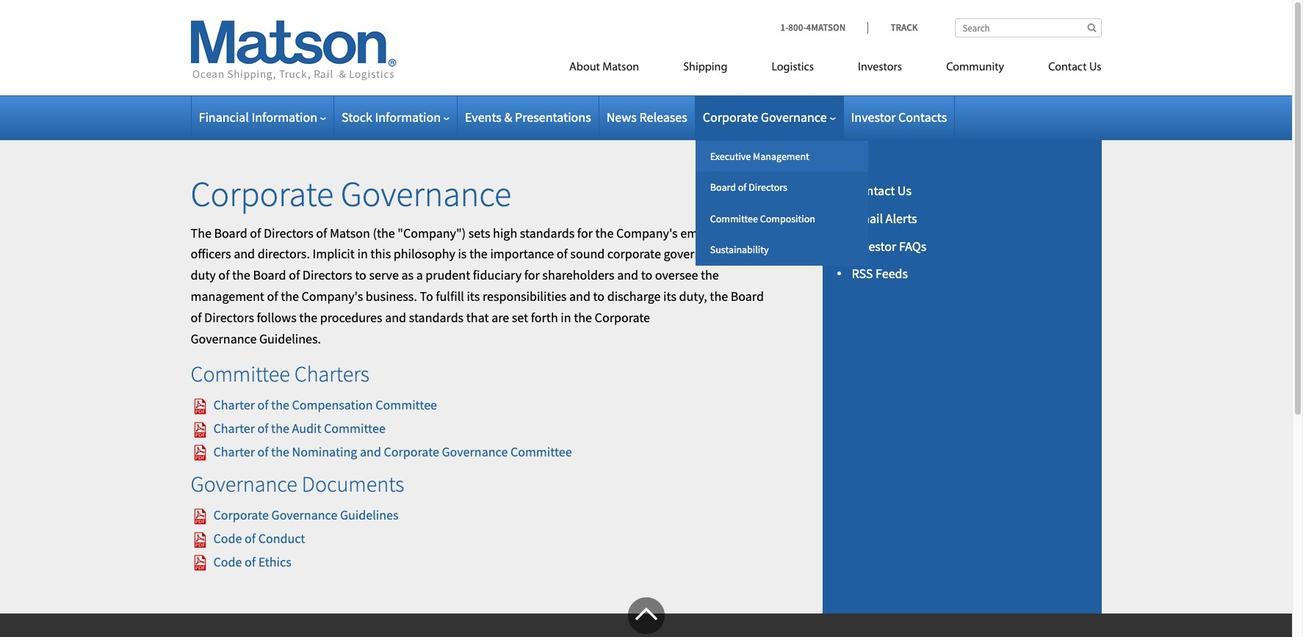 Task type: describe. For each thing, give the bounding box(es) containing it.
code of ethics link
[[191, 554, 292, 571]]

email alerts
[[852, 210, 918, 227]]

board of directors link
[[696, 172, 869, 203]]

contact inside top menu navigation
[[1049, 62, 1087, 74]]

community link
[[925, 54, 1027, 85]]

2 its from the left
[[664, 288, 677, 305]]

email
[[852, 210, 883, 227]]

0 horizontal spatial company's
[[302, 288, 363, 305]]

1 is from the left
[[458, 246, 467, 263]]

follows
[[257, 309, 297, 326]]

0 vertical spatial in
[[358, 246, 368, 263]]

shipping link
[[662, 54, 750, 85]]

employees,
[[681, 225, 744, 242]]

logistics link
[[750, 54, 836, 85]]

as
[[402, 267, 414, 284]]

documents
[[302, 471, 405, 499]]

the
[[191, 225, 212, 242]]

1-
[[781, 21, 789, 34]]

1 code from the top
[[214, 531, 242, 547]]

sustainability
[[711, 243, 769, 257]]

corporate up directors.
[[191, 172, 334, 216]]

financial information link
[[199, 109, 326, 126]]

of down management
[[191, 309, 202, 326]]

contact us inside top menu navigation
[[1049, 62, 1102, 74]]

stock information
[[342, 109, 441, 126]]

corporate governance guidelines link
[[191, 507, 399, 524]]

1 vertical spatial us
[[898, 182, 912, 199]]

composition
[[761, 212, 816, 225]]

compensation
[[292, 397, 373, 414]]

of up directors.
[[250, 225, 261, 242]]

the down the governance.
[[701, 267, 719, 284]]

alerts
[[886, 210, 918, 227]]

0 horizontal spatial to
[[355, 267, 367, 284]]

news releases
[[607, 109, 688, 126]]

this
[[371, 246, 391, 263]]

management
[[753, 150, 810, 163]]

of up code of ethics link
[[245, 531, 256, 547]]

fiduciary
[[473, 267, 522, 284]]

matson image
[[191, 21, 397, 81]]

corporate up executive
[[703, 109, 759, 126]]

track link
[[868, 21, 918, 34]]

1 charter from the top
[[214, 397, 255, 414]]

that
[[467, 309, 489, 326]]

Search search field
[[955, 18, 1102, 37]]

the right duty,
[[710, 288, 728, 305]]

governance inside corporate governance guidelines code of conduct code of ethics
[[272, 507, 338, 524]]

the up follows
[[281, 288, 299, 305]]

of down charter of the audit committee "link" on the bottom
[[258, 444, 269, 461]]

1 horizontal spatial standards
[[520, 225, 575, 242]]

board down directors.
[[253, 267, 286, 284]]

fulfill
[[436, 288, 464, 305]]

sets
[[469, 225, 491, 242]]

directors.
[[258, 246, 310, 263]]

duty
[[191, 267, 216, 284]]

investor for investor contacts
[[852, 109, 896, 126]]

2 charter from the top
[[214, 420, 255, 437]]

officers
[[191, 246, 231, 263]]

(the
[[373, 225, 395, 242]]

matson inside top menu navigation
[[603, 62, 640, 74]]

importance
[[491, 246, 554, 263]]

events & presentations
[[465, 109, 591, 126]]

800-
[[789, 21, 807, 34]]

conduct
[[258, 531, 305, 547]]

are
[[492, 309, 510, 326]]

0 vertical spatial contact us link
[[1027, 54, 1102, 85]]

1-800-4matson link
[[781, 21, 868, 34]]

information for financial information
[[252, 109, 318, 126]]

1-800-4matson
[[781, 21, 846, 34]]

oversee
[[656, 267, 699, 284]]

code of conduct link
[[191, 531, 305, 547]]

&
[[505, 109, 513, 126]]

serve
[[369, 267, 399, 284]]

guidelines
[[340, 507, 399, 524]]

governance inside charter of the compensation committee charter of the audit committee charter of the nominating and corporate governance committee
[[442, 444, 508, 461]]

3 charter from the top
[[214, 444, 255, 461]]

shareholders
[[543, 267, 615, 284]]

stock information link
[[342, 109, 450, 126]]

about matson link
[[548, 54, 662, 85]]

rss feeds link
[[852, 266, 909, 283]]

sustainability link
[[696, 235, 869, 266]]

directors down management
[[204, 309, 254, 326]]

high
[[493, 225, 518, 242]]

of down directors.
[[289, 267, 300, 284]]

sound
[[571, 246, 605, 263]]

committee composition link
[[696, 203, 869, 235]]

duty,
[[680, 288, 708, 305]]

nominating
[[292, 444, 357, 461]]

search image
[[1088, 23, 1097, 32]]

implicit
[[313, 246, 355, 263]]

investor faqs link
[[852, 238, 927, 255]]

committee composition
[[711, 212, 816, 225]]

rss feeds
[[852, 266, 909, 283]]

and up discharge in the top of the page
[[618, 267, 639, 284]]

"company")
[[398, 225, 466, 242]]

of right duty
[[219, 267, 230, 284]]

directors down implicit
[[303, 267, 353, 284]]

financial
[[199, 109, 249, 126]]

back to top image
[[628, 598, 665, 635]]

the right follows
[[299, 309, 318, 326]]

logistics
[[772, 62, 814, 74]]

2 code from the top
[[214, 554, 242, 571]]



Task type: locate. For each thing, give the bounding box(es) containing it.
business.
[[366, 288, 417, 305]]

and inside charter of the compensation committee charter of the audit committee charter of the nominating and corporate governance committee
[[360, 444, 381, 461]]

contact
[[1049, 62, 1087, 74], [852, 182, 895, 199]]

presentations
[[515, 109, 591, 126]]

0 vertical spatial standards
[[520, 225, 575, 242]]

information for stock information
[[375, 109, 441, 126]]

1 horizontal spatial contact us
[[1049, 62, 1102, 74]]

investor for investor faqs
[[852, 238, 897, 255]]

corporate up documents
[[384, 444, 439, 461]]

0 vertical spatial for
[[578, 225, 593, 242]]

0 horizontal spatial its
[[467, 288, 480, 305]]

0 vertical spatial investor
[[852, 109, 896, 126]]

releases
[[640, 109, 688, 126]]

investor contacts
[[852, 109, 948, 126]]

contact us link up email alerts
[[852, 182, 912, 199]]

governance.
[[664, 246, 732, 263]]

top menu navigation
[[504, 54, 1102, 85]]

0 horizontal spatial contact
[[852, 182, 895, 199]]

is up prudent
[[458, 246, 467, 263]]

2 horizontal spatial to
[[641, 267, 653, 284]]

us inside top menu navigation
[[1090, 62, 1102, 74]]

to
[[420, 288, 433, 305]]

charter of the nominating and corporate governance committee link
[[191, 444, 572, 461]]

corporate down discharge in the top of the page
[[595, 309, 651, 326]]

responsibilities
[[483, 288, 567, 305]]

is
[[458, 246, 467, 263], [745, 246, 754, 263]]

the down charter of the audit committee "link" on the bottom
[[271, 444, 290, 461]]

committee charters
[[191, 360, 370, 388]]

1 horizontal spatial matson
[[603, 62, 640, 74]]

governance guidelines.
[[191, 330, 321, 347]]

set
[[512, 309, 529, 326]]

and right the officers
[[234, 246, 255, 263]]

1 vertical spatial matson
[[330, 225, 370, 242]]

and down the 'shareholders'
[[570, 288, 591, 305]]

1 horizontal spatial is
[[745, 246, 754, 263]]

contact down search search box
[[1049, 62, 1087, 74]]

code
[[214, 531, 242, 547], [214, 554, 242, 571]]

1 its from the left
[[467, 288, 480, 305]]

matson inside the board of directors of matson (the "company") sets high standards for the company's employees, officers and directors. implicit in this philosophy is the importance of sound corporate governance. it is the duty of the board of directors to serve as a prudent fiduciary for shareholders and to oversee the management of the company's business. to fulfill its responsibilities and to discharge its duty, the board of directors follows the procedures and standards that are set forth in the corporate governance guidelines.
[[330, 225, 370, 242]]

contact us link
[[1027, 54, 1102, 85], [852, 182, 912, 199]]

1 horizontal spatial for
[[578, 225, 593, 242]]

0 horizontal spatial contact us
[[852, 182, 912, 199]]

board of directors
[[711, 181, 788, 194]]

discharge
[[608, 288, 661, 305]]

charter of the compensation committee link
[[191, 397, 437, 414]]

management
[[191, 288, 265, 305]]

of down executive
[[738, 181, 747, 194]]

the right it
[[756, 246, 775, 263]]

the board of directors of matson (the "company") sets high standards for the company's employees, officers and directors. implicit in this philosophy is the importance of sound corporate governance. it is the duty of the board of directors to serve as a prudent fiduciary for shareholders and to oversee the management of the company's business. to fulfill its responsibilities and to discharge its duty, the board of directors follows the procedures and standards that are set forth in the corporate governance guidelines.
[[191, 225, 775, 347]]

1 horizontal spatial company's
[[617, 225, 678, 242]]

forth
[[531, 309, 558, 326]]

of left audit
[[258, 420, 269, 437]]

0 vertical spatial company's
[[617, 225, 678, 242]]

0 horizontal spatial us
[[898, 182, 912, 199]]

contacts
[[899, 109, 948, 126]]

for
[[578, 225, 593, 242], [525, 267, 540, 284]]

corporate governance guidelines code of conduct code of ethics
[[214, 507, 399, 571]]

in left this
[[358, 246, 368, 263]]

financial information
[[199, 109, 318, 126]]

matson
[[603, 62, 640, 74], [330, 225, 370, 242]]

investors link
[[836, 54, 925, 85]]

0 horizontal spatial corporate governance
[[191, 172, 512, 216]]

corporate governance up (the
[[191, 172, 512, 216]]

in
[[358, 246, 368, 263], [561, 309, 572, 326]]

contact up "email"
[[852, 182, 895, 199]]

us
[[1090, 62, 1102, 74], [898, 182, 912, 199]]

1 vertical spatial contact
[[852, 182, 895, 199]]

1 vertical spatial standards
[[409, 309, 464, 326]]

executive
[[711, 150, 751, 163]]

matson up implicit
[[330, 225, 370, 242]]

corporate up code of conduct link
[[214, 507, 269, 524]]

1 vertical spatial for
[[525, 267, 540, 284]]

1 vertical spatial contact us link
[[852, 182, 912, 199]]

code up code of ethics link
[[214, 531, 242, 547]]

of up follows
[[267, 288, 278, 305]]

1 horizontal spatial its
[[664, 288, 677, 305]]

1 vertical spatial company's
[[302, 288, 363, 305]]

0 horizontal spatial in
[[358, 246, 368, 263]]

4matson
[[807, 21, 846, 34]]

in right forth
[[561, 309, 572, 326]]

0 horizontal spatial information
[[252, 109, 318, 126]]

information right stock
[[375, 109, 441, 126]]

contact us down search icon
[[1049, 62, 1102, 74]]

1 horizontal spatial to
[[594, 288, 605, 305]]

information
[[252, 109, 318, 126], [375, 109, 441, 126]]

to
[[355, 267, 367, 284], [641, 267, 653, 284], [594, 288, 605, 305]]

0 horizontal spatial contact us link
[[852, 182, 912, 199]]

company's up corporate
[[617, 225, 678, 242]]

email alerts link
[[852, 210, 918, 227]]

the left audit
[[271, 420, 290, 437]]

executive management link
[[696, 141, 869, 172]]

and up documents
[[360, 444, 381, 461]]

board down executive
[[711, 181, 736, 194]]

None search field
[[955, 18, 1102, 37]]

governance documents
[[191, 471, 405, 499]]

community
[[947, 62, 1005, 74]]

0 vertical spatial corporate governance
[[703, 109, 827, 126]]

1 vertical spatial investor
[[852, 238, 897, 255]]

1 vertical spatial corporate governance
[[191, 172, 512, 216]]

of up charter of the audit committee "link" on the bottom
[[258, 397, 269, 414]]

footer
[[0, 598, 1293, 638]]

events
[[465, 109, 502, 126]]

and
[[234, 246, 255, 263], [618, 267, 639, 284], [570, 288, 591, 305], [385, 309, 407, 326], [360, 444, 381, 461]]

investor contacts link
[[852, 109, 948, 126]]

1 horizontal spatial contact us link
[[1027, 54, 1102, 85]]

of left the sound
[[557, 246, 568, 263]]

procedures
[[320, 309, 383, 326]]

stock
[[342, 109, 373, 126]]

the
[[596, 225, 614, 242], [470, 246, 488, 263], [756, 246, 775, 263], [232, 267, 250, 284], [701, 267, 719, 284], [281, 288, 299, 305], [710, 288, 728, 305], [299, 309, 318, 326], [574, 309, 592, 326], [271, 397, 290, 414], [271, 420, 290, 437], [271, 444, 290, 461]]

0 horizontal spatial standards
[[409, 309, 464, 326]]

matson right about
[[603, 62, 640, 74]]

1 vertical spatial in
[[561, 309, 572, 326]]

of down code of conduct link
[[245, 554, 256, 571]]

ethics
[[258, 554, 292, 571]]

1 horizontal spatial us
[[1090, 62, 1102, 74]]

corporate inside corporate governance guidelines code of conduct code of ethics
[[214, 507, 269, 524]]

audit
[[292, 420, 322, 437]]

contact us
[[1049, 62, 1102, 74], [852, 182, 912, 199]]

track
[[891, 21, 918, 34]]

1 horizontal spatial in
[[561, 309, 572, 326]]

1 horizontal spatial information
[[375, 109, 441, 126]]

0 vertical spatial matson
[[603, 62, 640, 74]]

the right forth
[[574, 309, 592, 326]]

0 horizontal spatial for
[[525, 267, 540, 284]]

0 horizontal spatial is
[[458, 246, 467, 263]]

for up the sound
[[578, 225, 593, 242]]

corporate inside charter of the compensation committee charter of the audit committee charter of the nominating and corporate governance committee
[[384, 444, 439, 461]]

to left serve on the top left
[[355, 267, 367, 284]]

investor down investors link
[[852, 109, 896, 126]]

investor
[[852, 109, 896, 126], [852, 238, 897, 255]]

directors up directors.
[[264, 225, 314, 242]]

2 is from the left
[[745, 246, 754, 263]]

0 vertical spatial charter
[[214, 397, 255, 414]]

1 vertical spatial contact us
[[852, 182, 912, 199]]

code down code of conduct link
[[214, 554, 242, 571]]

corporate governance
[[703, 109, 827, 126], [191, 172, 512, 216]]

investor up rss feeds in the right top of the page
[[852, 238, 897, 255]]

0 vertical spatial us
[[1090, 62, 1102, 74]]

us down search icon
[[1090, 62, 1102, 74]]

the up management
[[232, 267, 250, 284]]

2 vertical spatial charter
[[214, 444, 255, 461]]

0 vertical spatial code
[[214, 531, 242, 547]]

a
[[417, 267, 423, 284]]

to down corporate
[[641, 267, 653, 284]]

events & presentations link
[[465, 109, 591, 126]]

corporate inside the board of directors of matson (the "company") sets high standards for the company's employees, officers and directors. implicit in this philosophy is the importance of sound corporate governance. it is the duty of the board of directors to serve as a prudent fiduciary for shareholders and to oversee the management of the company's business. to fulfill its responsibilities and to discharge its duty, the board of directors follows the procedures and standards that are set forth in the corporate governance guidelines.
[[595, 309, 651, 326]]

board down it
[[731, 288, 764, 305]]

0 horizontal spatial matson
[[330, 225, 370, 242]]

of
[[738, 181, 747, 194], [250, 225, 261, 242], [316, 225, 327, 242], [557, 246, 568, 263], [219, 267, 230, 284], [289, 267, 300, 284], [267, 288, 278, 305], [191, 309, 202, 326], [258, 397, 269, 414], [258, 420, 269, 437], [258, 444, 269, 461], [245, 531, 256, 547], [245, 554, 256, 571]]

information right financial on the left of the page
[[252, 109, 318, 126]]

is right it
[[745, 246, 754, 263]]

executive management
[[711, 150, 810, 163]]

of up implicit
[[316, 225, 327, 242]]

shipping
[[684, 62, 728, 74]]

and down the business.
[[385, 309, 407, 326]]

the up the sound
[[596, 225, 614, 242]]

us up 'alerts'
[[898, 182, 912, 199]]

about
[[570, 62, 600, 74]]

it
[[734, 246, 742, 263]]

corporate
[[608, 246, 661, 263]]

its down oversee
[[664, 288, 677, 305]]

corporate governance link
[[703, 109, 836, 126]]

1 information from the left
[[252, 109, 318, 126]]

to down the 'shareholders'
[[594, 288, 605, 305]]

contact us link down search icon
[[1027, 54, 1102, 85]]

1 horizontal spatial corporate governance
[[703, 109, 827, 126]]

rss
[[852, 266, 874, 283]]

the up charter of the audit committee "link" on the bottom
[[271, 397, 290, 414]]

for up responsibilities at the left top of page
[[525, 267, 540, 284]]

charters
[[295, 360, 370, 388]]

about matson
[[570, 62, 640, 74]]

contact us up email alerts
[[852, 182, 912, 199]]

1 vertical spatial charter
[[214, 420, 255, 437]]

charter
[[214, 397, 255, 414], [214, 420, 255, 437], [214, 444, 255, 461]]

investor faqs
[[852, 238, 927, 255]]

2 information from the left
[[375, 109, 441, 126]]

its up "that"
[[467, 288, 480, 305]]

standards down to
[[409, 309, 464, 326]]

charter of the compensation committee charter of the audit committee charter of the nominating and corporate governance committee
[[214, 397, 572, 461]]

prudent
[[426, 267, 471, 284]]

directors up committee composition
[[749, 181, 788, 194]]

the down sets
[[470, 246, 488, 263]]

1 horizontal spatial contact
[[1049, 62, 1087, 74]]

corporate governance up the executive management
[[703, 109, 827, 126]]

standards up importance
[[520, 225, 575, 242]]

board up the officers
[[214, 225, 247, 242]]

0 vertical spatial contact
[[1049, 62, 1087, 74]]

philosophy
[[394, 246, 456, 263]]

company's up procedures
[[302, 288, 363, 305]]

1 vertical spatial code
[[214, 554, 242, 571]]

committee
[[711, 212, 758, 225], [191, 360, 290, 388], [376, 397, 437, 414], [324, 420, 386, 437], [511, 444, 572, 461]]

news releases link
[[607, 109, 688, 126]]

0 vertical spatial contact us
[[1049, 62, 1102, 74]]



Task type: vqa. For each thing, say whether or not it's contained in the screenshot.
footer
yes



